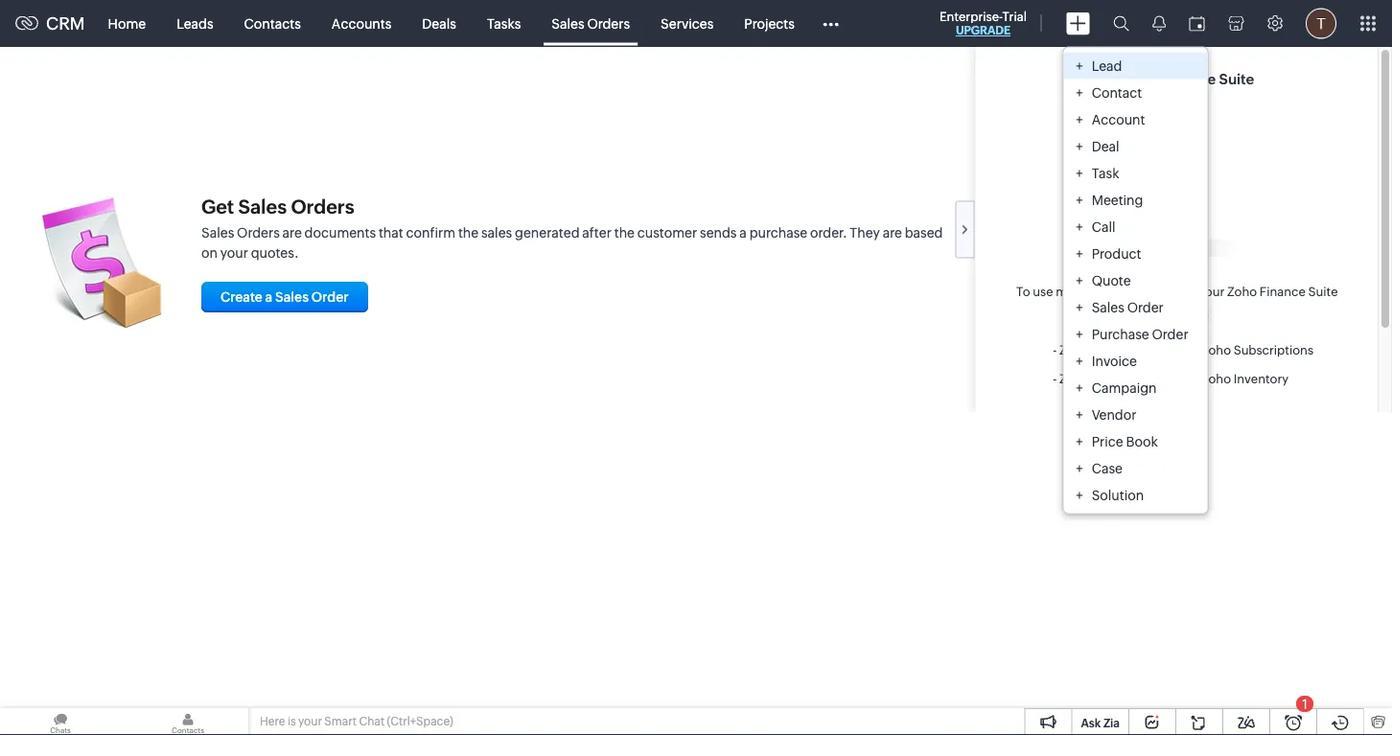 Task type: vqa. For each thing, say whether or not it's contained in the screenshot.
Customize Home page
no



Task type: describe. For each thing, give the bounding box(es) containing it.
price
[[1092, 434, 1123, 449]]

projects link
[[729, 0, 810, 47]]

invoice
[[1092, 353, 1137, 369]]

quote
[[1092, 273, 1131, 288]]

contacts image
[[128, 709, 248, 735]]

zoho up zoho inventory
[[1201, 343, 1231, 357]]

12 menu item from the top
[[1064, 348, 1208, 374]]

sales orders
[[552, 16, 630, 31]]

projects
[[744, 16, 795, 31]]

our
[[1205, 285, 1224, 299]]

here
[[260, 715, 285, 728]]

integration
[[1145, 306, 1209, 320]]

+ for + case
[[1076, 461, 1083, 476]]

after
[[582, 225, 612, 240]]

+ for + contact
[[1076, 85, 1083, 100]]

finance inside the to use more advanced filters, try our zoho finance suite integration
[[1259, 285, 1305, 299]]

deals link
[[407, 0, 472, 47]]

+ lead
[[1076, 58, 1122, 73]]

11 menu item from the top
[[1064, 321, 1208, 348]]

+ for + solution
[[1076, 488, 1083, 503]]

call
[[1092, 219, 1116, 234]]

books
[[1092, 343, 1127, 357]]

here is your smart chat (ctrl+space)
[[260, 715, 453, 728]]

+ campaign
[[1076, 380, 1157, 396]]

get
[[201, 196, 234, 218]]

zoho inventory
[[1201, 372, 1288, 386]]

1 are from the left
[[282, 225, 302, 240]]

campaign
[[1092, 380, 1157, 396]]

upgrade
[[956, 24, 1011, 37]]

1 horizontal spatial your
[[298, 715, 322, 728]]

+ for + meeting
[[1076, 192, 1083, 208]]

+ meeting
[[1076, 192, 1143, 208]]

+ price book
[[1076, 434, 1158, 449]]

home
[[108, 16, 146, 31]]

sales up on
[[201, 225, 234, 240]]

based
[[905, 225, 943, 240]]

that
[[379, 225, 403, 240]]

create a sales order
[[221, 290, 349, 305]]

accounts link
[[316, 0, 407, 47]]

task
[[1092, 165, 1119, 181]]

order for + purchase order
[[1152, 326, 1189, 342]]

crm
[[46, 14, 85, 33]]

vendor
[[1092, 407, 1137, 422]]

create a sales order button
[[201, 282, 368, 313]]

+ for + sales order
[[1076, 300, 1083, 315]]

+ for + campaign
[[1076, 380, 1083, 396]]

create
[[221, 290, 263, 305]]

2 vertical spatial orders
[[237, 225, 280, 240]]

zoho subscriptions
[[1201, 343, 1313, 357]]

sales right tasks
[[552, 16, 584, 31]]

+ for + purchase order
[[1076, 326, 1083, 342]]

use
[[1032, 285, 1053, 299]]

2 are from the left
[[883, 225, 902, 240]]

zoho left inventory
[[1201, 372, 1231, 386]]

+ account
[[1076, 112, 1145, 127]]

- for - zoho books
[[1053, 343, 1057, 357]]

smart
[[324, 715, 357, 728]]

+ for + deal
[[1076, 139, 1083, 154]]

+ task
[[1076, 165, 1119, 181]]

+ sales order
[[1076, 300, 1164, 315]]

a inside button
[[265, 290, 273, 305]]

order for + sales order
[[1127, 300, 1164, 315]]

3 menu item from the top
[[1064, 106, 1208, 133]]

services
[[661, 16, 714, 31]]

+ quote
[[1076, 273, 1131, 288]]

profile element
[[1294, 0, 1348, 47]]

Other Modules field
[[810, 8, 851, 39]]

to
[[1016, 285, 1030, 299]]

lead
[[1092, 58, 1122, 73]]

filters,
[[1148, 285, 1184, 299]]

your inside get sales orders sales orders are documents that confirm the sales generated after the customer sends a purchase order. they are based on your quotes.
[[220, 245, 248, 260]]

home link
[[93, 0, 161, 47]]

leads
[[177, 16, 213, 31]]

1
[[1302, 697, 1308, 712]]

order inside button
[[311, 290, 349, 305]]

+ for + product
[[1076, 246, 1083, 261]]

order.
[[810, 225, 847, 240]]

search element
[[1102, 0, 1141, 47]]

tasks link
[[472, 0, 536, 47]]

14 menu item from the top
[[1064, 401, 1208, 428]]

+ product
[[1076, 246, 1141, 261]]

create menu element
[[1055, 0, 1102, 47]]

is
[[288, 715, 296, 728]]

+ for + lead
[[1076, 58, 1083, 73]]

2 the from the left
[[614, 225, 635, 240]]

+ contact
[[1076, 85, 1142, 100]]

get sales orders sales orders are documents that confirm the sales generated after the customer sends a purchase order. they are based on your quotes.
[[201, 196, 943, 260]]

trial
[[1003, 9, 1027, 23]]

13 menu item from the top
[[1064, 374, 1208, 401]]

+ solution
[[1076, 488, 1144, 503]]

(ctrl+space)
[[387, 715, 453, 728]]

chat
[[359, 715, 385, 728]]

zoho down - zoho books
[[1059, 372, 1089, 386]]

chats image
[[0, 709, 121, 735]]

+ call
[[1076, 219, 1116, 234]]

product
[[1092, 246, 1141, 261]]



Task type: locate. For each thing, give the bounding box(es) containing it.
10 + from the top
[[1076, 300, 1083, 315]]

9 + from the top
[[1076, 273, 1083, 288]]

ask
[[1081, 717, 1101, 730]]

2 - from the top
[[1053, 372, 1057, 386]]

5 menu item from the top
[[1064, 160, 1208, 186]]

zia
[[1104, 717, 1120, 730]]

more
[[1055, 285, 1086, 299]]

orders up the documents
[[291, 196, 354, 218]]

zoho right try
[[1123, 71, 1158, 88]]

0 vertical spatial a
[[740, 225, 747, 240]]

+ invoice
[[1076, 353, 1137, 369]]

6 + from the top
[[1076, 192, 1083, 208]]

purchase
[[749, 225, 808, 240]]

+ for + price book
[[1076, 434, 1083, 449]]

sales orders link
[[536, 0, 645, 47]]

7 + from the top
[[1076, 219, 1083, 234]]

finance
[[1161, 71, 1216, 88], [1259, 285, 1305, 299]]

+ left expense
[[1076, 380, 1083, 396]]

+ purchase order
[[1076, 326, 1189, 342]]

menu item down task
[[1064, 186, 1208, 213]]

a inside get sales orders sales orders are documents that confirm the sales generated after the customer sends a purchase order. they are based on your quotes.
[[740, 225, 747, 240]]

+ left task
[[1076, 165, 1083, 181]]

15 menu item from the top
[[1064, 428, 1208, 455]]

0 vertical spatial orders
[[587, 16, 630, 31]]

+ left vendor on the bottom
[[1076, 407, 1083, 422]]

11 + from the top
[[1076, 326, 1083, 342]]

0 vertical spatial -
[[1053, 343, 1057, 357]]

14 + from the top
[[1076, 407, 1083, 422]]

+ down more
[[1076, 300, 1083, 315]]

0 horizontal spatial suite
[[1219, 71, 1254, 88]]

zoho left books at the top of page
[[1059, 343, 1089, 357]]

inventory
[[1233, 372, 1288, 386]]

try zoho finance suite
[[1099, 71, 1254, 88]]

0 horizontal spatial a
[[265, 290, 273, 305]]

enterprise-trial upgrade
[[940, 9, 1027, 37]]

+ for + quote
[[1076, 273, 1083, 288]]

are up quotes.
[[282, 225, 302, 240]]

15 + from the top
[[1076, 434, 1083, 449]]

menu item up book
[[1064, 401, 1208, 428]]

5 + from the top
[[1076, 165, 1083, 181]]

deal
[[1092, 139, 1120, 154]]

16 menu item from the top
[[1064, 455, 1208, 482]]

menu item down invoice
[[1064, 374, 1208, 401]]

ask zia
[[1081, 717, 1120, 730]]

try
[[1186, 285, 1202, 299]]

0 horizontal spatial finance
[[1161, 71, 1216, 88]]

7 menu item from the top
[[1064, 213, 1208, 240]]

subscriptions
[[1233, 343, 1313, 357]]

0 horizontal spatial are
[[282, 225, 302, 240]]

+ up + deal
[[1076, 112, 1083, 127]]

advanced
[[1088, 285, 1145, 299]]

+ left quote
[[1076, 273, 1083, 288]]

0 vertical spatial finance
[[1161, 71, 1216, 88]]

contacts
[[244, 16, 301, 31]]

10 menu item from the top
[[1064, 294, 1208, 321]]

+ for + task
[[1076, 165, 1083, 181]]

1 vertical spatial finance
[[1259, 285, 1305, 299]]

9 menu item from the top
[[1064, 267, 1208, 294]]

8 menu item from the top
[[1064, 240, 1208, 267]]

contact
[[1092, 85, 1142, 100]]

solution
[[1092, 488, 1144, 503]]

case
[[1092, 461, 1123, 476]]

1 - from the top
[[1053, 343, 1057, 357]]

enterprise-
[[940, 9, 1003, 23]]

0 vertical spatial suite
[[1219, 71, 1254, 88]]

a right create
[[265, 290, 273, 305]]

+ left try
[[1076, 85, 1083, 100]]

signals image
[[1153, 15, 1166, 32]]

2 + from the top
[[1076, 85, 1083, 100]]

+ left deal
[[1076, 139, 1083, 154]]

services link
[[645, 0, 729, 47]]

0 horizontal spatial the
[[458, 225, 479, 240]]

zoho
[[1123, 71, 1158, 88], [1227, 285, 1257, 299], [1059, 343, 1089, 357], [1201, 343, 1231, 357], [1059, 372, 1089, 386], [1201, 372, 1231, 386]]

+ left call
[[1076, 219, 1083, 234]]

accounts
[[332, 16, 391, 31]]

+ deal
[[1076, 139, 1120, 154]]

a
[[740, 225, 747, 240], [265, 290, 273, 305]]

suite
[[1219, 71, 1254, 88], [1308, 285, 1338, 299]]

4 menu item from the top
[[1064, 133, 1208, 160]]

orders
[[587, 16, 630, 31], [291, 196, 354, 218], [237, 225, 280, 240]]

zoho inside the to use more advanced filters, try our zoho finance suite integration
[[1227, 285, 1257, 299]]

your right on
[[220, 245, 248, 260]]

- for - zoho expense
[[1053, 372, 1057, 386]]

on
[[201, 245, 218, 260]]

8 + from the top
[[1076, 246, 1083, 261]]

crm link
[[15, 14, 85, 33]]

to use more advanced filters, try our zoho finance suite integration
[[1016, 285, 1338, 320]]

tasks
[[487, 16, 521, 31]]

1 horizontal spatial finance
[[1259, 285, 1305, 299]]

leads link
[[161, 0, 229, 47]]

sales down 'advanced'
[[1092, 300, 1125, 315]]

1 horizontal spatial orders
[[291, 196, 354, 218]]

0 horizontal spatial orders
[[237, 225, 280, 240]]

+
[[1076, 58, 1083, 73], [1076, 85, 1083, 100], [1076, 112, 1083, 127], [1076, 139, 1083, 154], [1076, 165, 1083, 181], [1076, 192, 1083, 208], [1076, 219, 1083, 234], [1076, 246, 1083, 261], [1076, 273, 1083, 288], [1076, 300, 1083, 315], [1076, 326, 1083, 342], [1076, 353, 1083, 369], [1076, 380, 1083, 396], [1076, 407, 1083, 422], [1076, 434, 1083, 449], [1076, 461, 1083, 476], [1076, 488, 1083, 503]]

- zoho expense
[[1053, 372, 1141, 386]]

the left sales
[[458, 225, 479, 240]]

1 menu item from the top
[[1064, 52, 1208, 79]]

+ left lead
[[1076, 58, 1083, 73]]

+ vendor
[[1076, 407, 1137, 422]]

they
[[850, 225, 880, 240]]

menu item down + sales order
[[1064, 321, 1208, 348]]

menu item up quote
[[1064, 240, 1208, 267]]

+ for + call
[[1076, 219, 1083, 234]]

+ left case
[[1076, 461, 1083, 476]]

sends
[[700, 225, 737, 240]]

1 vertical spatial suite
[[1308, 285, 1338, 299]]

1 horizontal spatial suite
[[1308, 285, 1338, 299]]

1 + from the top
[[1076, 58, 1083, 73]]

order down the integration
[[1152, 326, 1189, 342]]

sales
[[481, 225, 512, 240]]

order down filters,
[[1127, 300, 1164, 315]]

your right the is
[[298, 715, 322, 728]]

1 the from the left
[[458, 225, 479, 240]]

profile image
[[1306, 8, 1337, 39]]

contacts link
[[229, 0, 316, 47]]

3 + from the top
[[1076, 112, 1083, 127]]

a right the "sends"
[[740, 225, 747, 240]]

17 + from the top
[[1076, 488, 1083, 503]]

menu item down vendor on the bottom
[[1064, 428, 1208, 455]]

+ up - zoho books
[[1076, 326, 1083, 342]]

menu item down "account"
[[1064, 133, 1208, 160]]

+ down + call
[[1076, 246, 1083, 261]]

+ left the price
[[1076, 434, 1083, 449]]

- down - zoho books
[[1053, 372, 1057, 386]]

13 + from the top
[[1076, 380, 1083, 396]]

1 vertical spatial your
[[298, 715, 322, 728]]

account
[[1092, 112, 1145, 127]]

menu item up meeting
[[1064, 160, 1208, 186]]

create menu image
[[1066, 12, 1090, 35]]

finance up subscriptions
[[1259, 285, 1305, 299]]

sales right get
[[238, 196, 287, 218]]

-
[[1053, 343, 1057, 357], [1053, 372, 1057, 386]]

meeting
[[1092, 192, 1143, 208]]

1 vertical spatial -
[[1053, 372, 1057, 386]]

0 horizontal spatial your
[[220, 245, 248, 260]]

sales down quotes.
[[275, 290, 309, 305]]

+ for + invoice
[[1076, 353, 1083, 369]]

deals
[[422, 16, 456, 31]]

1 vertical spatial a
[[265, 290, 273, 305]]

orders up quotes.
[[237, 225, 280, 240]]

4 + from the top
[[1076, 139, 1083, 154]]

search image
[[1113, 15, 1129, 32]]

- up the - zoho expense
[[1053, 343, 1057, 357]]

the
[[458, 225, 479, 240], [614, 225, 635, 240]]

2 menu item from the top
[[1064, 79, 1208, 106]]

+ up the - zoho expense
[[1076, 353, 1083, 369]]

- zoho books
[[1053, 343, 1127, 357]]

1 horizontal spatial are
[[883, 225, 902, 240]]

try
[[1099, 71, 1120, 88]]

order down the documents
[[311, 290, 349, 305]]

1 vertical spatial orders
[[291, 196, 354, 218]]

menu item down meeting
[[1064, 213, 1208, 240]]

quotes.
[[251, 245, 299, 260]]

finance down calendar image
[[1161, 71, 1216, 88]]

purchase
[[1092, 326, 1149, 342]]

+ for + account
[[1076, 112, 1083, 127]]

documents
[[305, 225, 376, 240]]

are
[[282, 225, 302, 240], [883, 225, 902, 240]]

12 + from the top
[[1076, 353, 1083, 369]]

1 horizontal spatial a
[[740, 225, 747, 240]]

17 menu item from the top
[[1064, 482, 1208, 509]]

menu item up "account"
[[1064, 79, 1208, 106]]

menu item up the contact
[[1064, 52, 1208, 79]]

16 + from the top
[[1076, 461, 1083, 476]]

menu item
[[1064, 52, 1208, 79], [1064, 79, 1208, 106], [1064, 106, 1208, 133], [1064, 133, 1208, 160], [1064, 160, 1208, 186], [1064, 186, 1208, 213], [1064, 213, 1208, 240], [1064, 240, 1208, 267], [1064, 267, 1208, 294], [1064, 294, 1208, 321], [1064, 321, 1208, 348], [1064, 348, 1208, 374], [1064, 374, 1208, 401], [1064, 401, 1208, 428], [1064, 428, 1208, 455], [1064, 455, 1208, 482], [1064, 482, 1208, 509]]

2 horizontal spatial orders
[[587, 16, 630, 31]]

1 horizontal spatial the
[[614, 225, 635, 240]]

are right they
[[883, 225, 902, 240]]

+ for + vendor
[[1076, 407, 1083, 422]]

confirm
[[406, 225, 455, 240]]

menu item up + sales order
[[1064, 267, 1208, 294]]

sales inside button
[[275, 290, 309, 305]]

0 vertical spatial your
[[220, 245, 248, 260]]

zoho right our
[[1227, 285, 1257, 299]]

your
[[220, 245, 248, 260], [298, 715, 322, 728]]

menu item down book
[[1064, 455, 1208, 482]]

+ down the + case
[[1076, 488, 1083, 503]]

signals element
[[1141, 0, 1177, 47]]

customer
[[637, 225, 697, 240]]

+ up + call
[[1076, 192, 1083, 208]]

menu item up + purchase order
[[1064, 294, 1208, 321]]

book
[[1126, 434, 1158, 449]]

menu item down case
[[1064, 482, 1208, 509]]

6 menu item from the top
[[1064, 186, 1208, 213]]

menu item down + purchase order
[[1064, 348, 1208, 374]]

the right after
[[614, 225, 635, 240]]

suite inside the to use more advanced filters, try our zoho finance suite integration
[[1308, 285, 1338, 299]]

orders left services link
[[587, 16, 630, 31]]

menu item down the contact
[[1064, 106, 1208, 133]]

sales
[[552, 16, 584, 31], [238, 196, 287, 218], [201, 225, 234, 240], [275, 290, 309, 305], [1092, 300, 1125, 315]]

calendar image
[[1189, 16, 1205, 31]]

expense
[[1092, 372, 1141, 386]]



